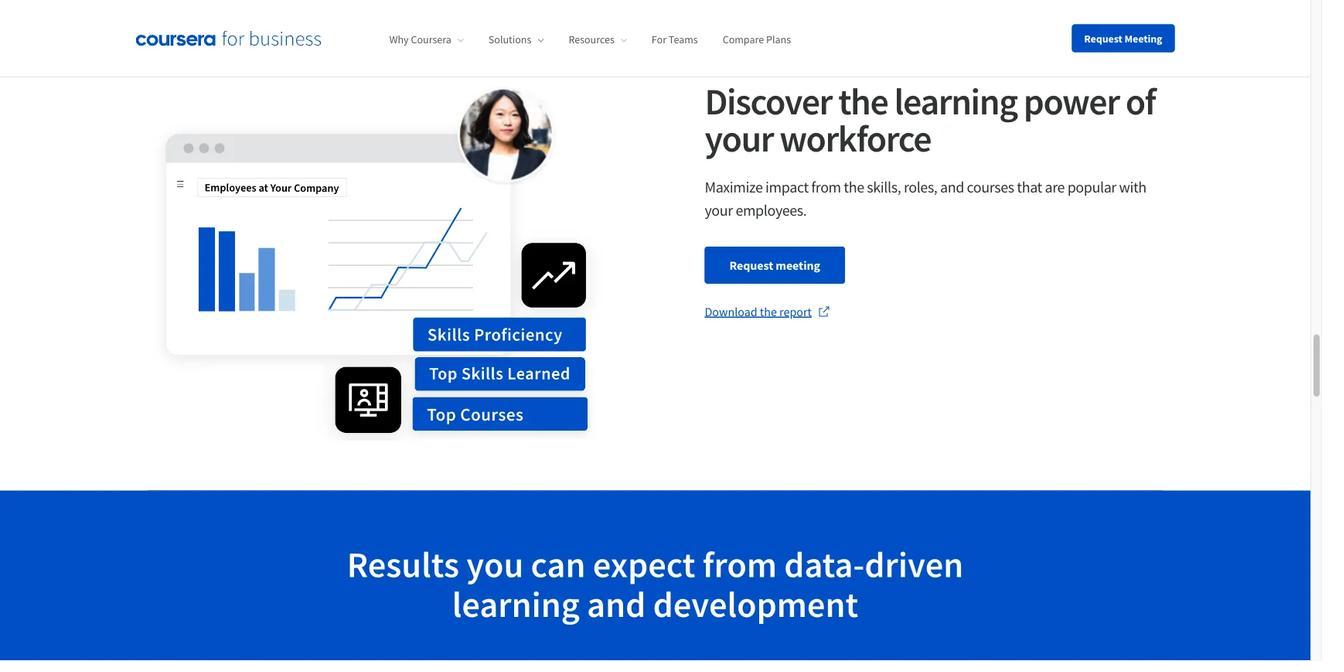 Task type: vqa. For each thing, say whether or not it's contained in the screenshot.
the roles,
yes



Task type: locate. For each thing, give the bounding box(es) containing it.
the for learning
[[838, 78, 888, 124]]

the inside "discover the learning power of your workforce"
[[838, 78, 888, 124]]

meeting
[[776, 257, 820, 273]]

your down maximize
[[705, 200, 733, 220]]

and
[[940, 177, 964, 197]]

workforce
[[780, 115, 931, 161]]

why coursera link
[[389, 33, 464, 47]]

impact
[[766, 177, 809, 197]]

for teams
[[652, 33, 698, 47]]

the for report
[[760, 304, 777, 319]]

discover the learning power of your workforce
[[705, 78, 1156, 161]]

from
[[811, 177, 841, 197]]

0 vertical spatial the
[[838, 78, 888, 124]]

coursera
[[411, 33, 452, 47]]

your up maximize
[[705, 115, 773, 161]]

maximize
[[705, 177, 763, 197]]

2 your from the top
[[705, 200, 733, 220]]

1 vertical spatial request
[[730, 257, 773, 273]]

request meeting
[[730, 257, 820, 273]]

download the report link
[[705, 302, 831, 321]]

request for request meeting
[[1084, 31, 1123, 45]]

compare plans
[[723, 33, 791, 47]]

request meeting button
[[1072, 24, 1175, 52]]

request inside button
[[1084, 31, 1123, 45]]

the inside maximize impact from the skills, roles, and courses that are popular with your employees.
[[844, 177, 864, 197]]

popular
[[1068, 177, 1117, 197]]

roles,
[[904, 177, 938, 197]]

maximize impact from the skills, roles, and courses that are popular with your employees.
[[705, 177, 1147, 220]]

0 horizontal spatial request
[[730, 257, 773, 273]]

1 vertical spatial your
[[705, 200, 733, 220]]

request for request meeting
[[730, 257, 773, 273]]

of
[[1126, 78, 1156, 124]]

request meeting
[[1084, 31, 1163, 45]]

0 vertical spatial your
[[705, 115, 773, 161]]

1 vertical spatial the
[[844, 177, 864, 197]]

your
[[705, 115, 773, 161], [705, 200, 733, 220]]

download
[[705, 304, 758, 319]]

power
[[1024, 78, 1120, 124]]

2 vertical spatial the
[[760, 304, 777, 319]]

resources
[[569, 33, 615, 47]]

why
[[389, 33, 409, 47]]

1 horizontal spatial request
[[1084, 31, 1123, 45]]

your inside "discover the learning power of your workforce"
[[705, 115, 773, 161]]

0 vertical spatial request
[[1084, 31, 1123, 45]]

report
[[780, 304, 812, 319]]

the
[[838, 78, 888, 124], [844, 177, 864, 197], [760, 304, 777, 319]]

why coursera
[[389, 33, 452, 47]]

that
[[1017, 177, 1042, 197]]

request
[[1084, 31, 1123, 45], [730, 257, 773, 273]]

1 your from the top
[[705, 115, 773, 161]]

solutions
[[489, 33, 532, 47]]

courses
[[967, 177, 1014, 197]]

sos illustration image
[[148, 83, 606, 441]]



Task type: describe. For each thing, give the bounding box(es) containing it.
with
[[1119, 177, 1147, 197]]

compare plans link
[[723, 33, 791, 47]]

coursera for business image
[[136, 30, 321, 46]]

meeting
[[1125, 31, 1163, 45]]

for teams link
[[652, 33, 698, 47]]

learning
[[894, 78, 1017, 124]]

skills,
[[867, 177, 901, 197]]

download the report
[[705, 304, 812, 319]]

for
[[652, 33, 667, 47]]

teams
[[669, 33, 698, 47]]

discover
[[705, 78, 832, 124]]

solutions link
[[489, 33, 544, 47]]

employees.
[[736, 200, 807, 220]]

plans
[[766, 33, 791, 47]]

resources link
[[569, 33, 627, 47]]

are
[[1045, 177, 1065, 197]]

your inside maximize impact from the skills, roles, and courses that are popular with your employees.
[[705, 200, 733, 220]]

compare
[[723, 33, 764, 47]]

request meeting link
[[705, 247, 845, 284]]



